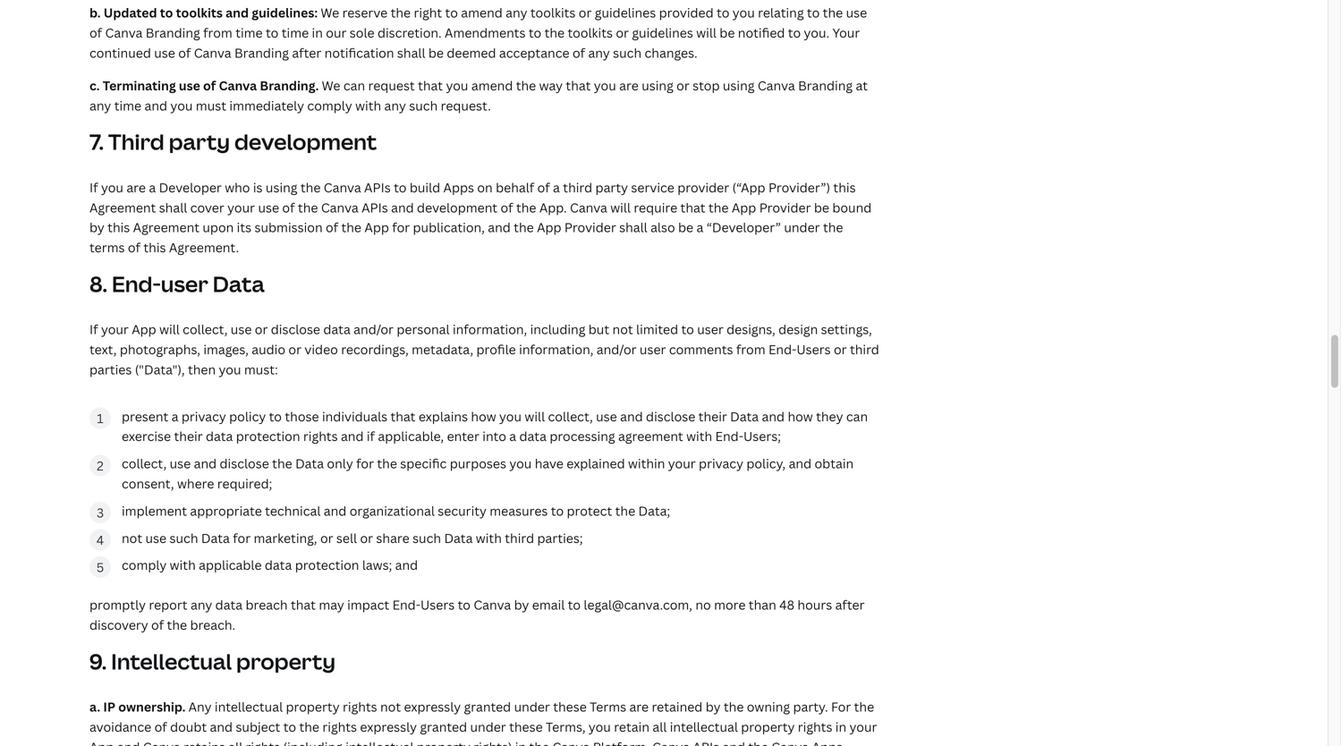 Task type: vqa. For each thing, say whether or not it's contained in the screenshot.
recordings,
yes



Task type: locate. For each thing, give the bounding box(es) containing it.
amend inside we can request that you amend the way that you are using or stop using canva branding at any time and you must immediately comply with any such request.
[[471, 77, 513, 94]]

deemed
[[447, 44, 496, 61]]

are inside we can request that you amend the way that you are using or stop using canva branding at any time and you must immediately comply with any such request.
[[619, 77, 639, 94]]

0 horizontal spatial their
[[174, 428, 203, 445]]

your
[[833, 24, 860, 41]]

0 horizontal spatial time
[[114, 97, 141, 114]]

they
[[816, 408, 843, 425]]

data
[[323, 321, 351, 338], [206, 428, 233, 445], [519, 428, 547, 445], [265, 557, 292, 574], [215, 596, 243, 613]]

data up have
[[519, 428, 547, 445]]

app up "photographs,"
[[132, 321, 156, 338]]

personal
[[397, 321, 450, 338]]

1 horizontal spatial by
[[514, 596, 529, 613]]

to left email
[[458, 596, 471, 613]]

a.
[[89, 698, 100, 715]]

data up video
[[323, 321, 351, 338]]

third inside if your app will collect, use or disclose data and/or personal information, including but not limited to user designs, design settings, text, photographs, images, audio or video recordings, metadata, profile information, and/or user comments from end-users or third parties ("data"), then you must:
[[850, 341, 879, 358]]

2 vertical spatial shall
[[619, 219, 648, 236]]

and/or
[[354, 321, 394, 338], [597, 341, 637, 358]]

any inside promptly report any data breach that may impact end-users to canva by email to legal@canva.com, no more than 48 hours after discovery of the breach.
[[191, 596, 212, 613]]

collect, use and disclose the data only for the specific purposes you have explained within your privacy policy, and obtain consent, where required;
[[122, 455, 854, 492]]

0 horizontal spatial under
[[470, 719, 506, 736]]

0 horizontal spatial comply
[[122, 557, 167, 574]]

1 horizontal spatial party
[[596, 179, 628, 196]]

guidelines:
[[252, 4, 318, 21]]

0 horizontal spatial privacy
[[182, 408, 226, 425]]

after inside the we reserve the right to amend any toolkits or guidelines provided to you relating to the use of canva branding from time to time in our sole discretion. amendments to the toolkits or guidelines will be notified to you. your continued use of canva branding after notification shall be deemed acceptance of any such changes.
[[292, 44, 321, 61]]

1 horizontal spatial under
[[514, 698, 550, 715]]

2 vertical spatial intellectual
[[346, 739, 414, 746]]

with inside present a privacy policy to those individuals that explains how you will collect, use and disclose their data and how they can exercise their data protection rights and if applicable, enter into a data processing agreement with end-users;
[[686, 428, 712, 445]]

0 horizontal spatial can
[[343, 77, 365, 94]]

share
[[376, 530, 410, 547]]

2 vertical spatial this
[[143, 239, 166, 256]]

1 if from the top
[[89, 179, 98, 196]]

0 vertical spatial all
[[653, 719, 667, 736]]

development down immediately
[[234, 127, 377, 156]]

you up notified
[[733, 4, 755, 21]]

1 vertical spatial granted
[[420, 719, 467, 736]]

with up the report
[[170, 557, 196, 574]]

their right exercise
[[174, 428, 203, 445]]

you down terms
[[589, 719, 611, 736]]

0 vertical spatial are
[[619, 77, 639, 94]]

how
[[471, 408, 496, 425], [788, 408, 813, 425]]

platform,
[[593, 739, 649, 746]]

end-
[[112, 269, 161, 298], [769, 341, 797, 358], [715, 428, 744, 445], [392, 596, 421, 613]]

implement appropriate technical and organizational security measures to protect the data;
[[122, 502, 670, 519]]

from down b. updated to toolkits and guidelines:
[[203, 24, 232, 41]]

are left stop
[[619, 77, 639, 94]]

will left require on the top of the page
[[610, 199, 631, 216]]

0 horizontal spatial for
[[233, 530, 251, 547]]

will inside the we reserve the right to amend any toolkits or guidelines provided to you relating to the use of canva branding from time to time in our sole discretion. amendments to the toolkits or guidelines will be notified to you. your continued use of canva branding after notification shall be deemed acceptance of any such changes.
[[696, 24, 717, 41]]

we for c. terminating use of canva branding.
[[322, 77, 340, 94]]

from inside if your app will collect, use or disclose data and/or personal information, including but not limited to user designs, design settings, text, photographs, images, audio or video recordings, metadata, profile information, and/or user comments from end-users or third parties ("data"), then you must:
[[736, 341, 766, 358]]

of up must
[[203, 77, 216, 94]]

their
[[699, 408, 727, 425], [174, 428, 203, 445]]

0 vertical spatial users
[[797, 341, 831, 358]]

discovery
[[89, 617, 148, 634]]

1 vertical spatial privacy
[[699, 455, 744, 472]]

these
[[553, 698, 587, 715], [509, 719, 543, 736]]

1 vertical spatial this
[[108, 219, 130, 236]]

will up have
[[525, 408, 545, 425]]

canva left 'build'
[[324, 179, 361, 196]]

2 vertical spatial by
[[706, 698, 721, 715]]

comments
[[669, 341, 733, 358]]

2 horizontal spatial third
[[850, 341, 879, 358]]

behalf
[[496, 179, 534, 196]]

in
[[312, 24, 323, 41], [836, 719, 847, 736], [515, 739, 526, 746]]

use up processing
[[596, 408, 617, 425]]

0 vertical spatial we
[[321, 4, 339, 21]]

if inside if you are a developer who is using the canva apis to build apps on behalf of a third party service provider ("app provider") this agreement shall cover your use of the canva apis and development of the app. canva will require that the app provider be bound by this agreement upon its submission of the app for publication, and the app provider shall also be a "developer" under the terms of this agreement.
[[89, 179, 98, 196]]

intellectual up subject
[[215, 698, 283, 715]]

1 vertical spatial collect,
[[548, 408, 593, 425]]

you inside collect, use and disclose the data only for the specific purposes you have explained within your privacy policy, and obtain consent, where required;
[[509, 455, 532, 472]]

under up rights) at left bottom
[[470, 719, 506, 736]]

collect, inside if your app will collect, use or disclose data and/or personal information, including but not limited to user designs, design settings, text, photographs, images, audio or video recordings, metadata, profile information, and/or user comments from end-users or third parties ("data"), then you must:
[[183, 321, 228, 338]]

purposes
[[450, 455, 506, 472]]

0 vertical spatial can
[[343, 77, 365, 94]]

0 horizontal spatial shall
[[159, 199, 187, 216]]

collect, up processing
[[548, 408, 593, 425]]

end- inside present a privacy policy to those individuals that explains how you will collect, use and disclose their data and how they can exercise their data protection rights and if applicable, enter into a data processing agreement with end-users;
[[715, 428, 744, 445]]

intellectual
[[215, 698, 283, 715], [670, 719, 738, 736], [346, 739, 414, 746]]

or
[[579, 4, 592, 21], [616, 24, 629, 41], [677, 77, 690, 94], [255, 321, 268, 338], [289, 341, 302, 358], [834, 341, 847, 358], [320, 530, 333, 547], [360, 530, 373, 547]]

agreement.
[[169, 239, 239, 256]]

the inside we can request that you amend the way that you are using or stop using canva branding at any time and you must immediately comply with any such request.
[[516, 77, 536, 94]]

terms,
[[546, 719, 586, 736]]

your inside collect, use and disclose the data only for the specific purposes you have explained within your privacy policy, and obtain consent, where required;
[[668, 455, 696, 472]]

a right also
[[697, 219, 704, 236]]

enter
[[447, 428, 480, 445]]

1 horizontal spatial their
[[699, 408, 727, 425]]

with
[[355, 97, 381, 114], [686, 428, 712, 445], [476, 530, 502, 547], [170, 557, 196, 574]]

all down subject
[[228, 739, 243, 746]]

to inside if your app will collect, use or disclose data and/or personal information, including but not limited to user designs, design settings, text, photographs, images, audio or video recordings, metadata, profile information, and/or user comments from end-users or third parties ("data"), then you must:
[[681, 321, 694, 338]]

to inside the any intellectual property rights not expressly granted under these terms are retained by the owning party. for the avoidance of doubt and subject to the rights expressly granted under these terms, you retain all intellectual property rights in your app and canva retains all rights (including intellectual property rights) in the canva platform, canva apis and the canva ap
[[283, 719, 296, 736]]

use inside collect, use and disclose the data only for the specific purposes you have explained within your privacy policy, and obtain consent, where required;
[[170, 455, 191, 472]]

use inside if your app will collect, use or disclose data and/or personal information, including but not limited to user designs, design settings, text, photographs, images, audio or video recordings, metadata, profile information, and/or user comments from end-users or third parties ("data"), then you must:
[[231, 321, 252, 338]]

agreement up terms
[[89, 199, 156, 216]]

privacy left policy
[[182, 408, 226, 425]]

ownership.
[[118, 698, 186, 715]]

technical
[[265, 502, 321, 519]]

0 vertical spatial development
[[234, 127, 377, 156]]

1 vertical spatial for
[[356, 455, 374, 472]]

by inside promptly report any data breach that may impact end-users to canva by email to legal@canva.com, no more than 48 hours after discovery of the breach.
[[514, 596, 529, 613]]

your inside if your app will collect, use or disclose data and/or personal information, including but not limited to user designs, design settings, text, photographs, images, audio or video recordings, metadata, profile information, and/or user comments from end-users or third parties ("data"), then you must:
[[101, 321, 129, 338]]

obtain
[[815, 455, 854, 472]]

any
[[188, 698, 212, 715]]

after right hours
[[835, 596, 865, 613]]

1 vertical spatial comply
[[122, 557, 167, 574]]

that down 'provider' at top right
[[681, 199, 706, 216]]

2 vertical spatial third
[[505, 530, 534, 547]]

app inside the any intellectual property rights not expressly granted under these terms are retained by the owning party. for the avoidance of doubt and subject to the rights expressly granted under these terms, you retain all intellectual property rights in your app and canva retains all rights (including intellectual property rights) in the canva platform, canva apis and the canva ap
[[89, 739, 114, 746]]

email
[[532, 596, 565, 613]]

for
[[392, 219, 410, 236], [356, 455, 374, 472], [233, 530, 251, 547]]

information, down including
[[519, 341, 594, 358]]

0 horizontal spatial third
[[505, 530, 534, 547]]

this up terms
[[108, 219, 130, 236]]

0 horizontal spatial from
[[203, 24, 232, 41]]

0 vertical spatial third
[[563, 179, 593, 196]]

but
[[589, 321, 609, 338]]

1 how from the left
[[471, 408, 496, 425]]

that inside present a privacy policy to those individuals that explains how you will collect, use and disclose their data and how they can exercise their data protection rights and if applicable, enter into a data processing agreement with end-users;
[[391, 408, 416, 425]]

disclose up video
[[271, 321, 320, 338]]

is
[[253, 179, 263, 196]]

our
[[326, 24, 347, 41]]

that inside if you are a developer who is using the canva apis to build apps on behalf of a third party service provider ("app provider") this agreement shall cover your use of the canva apis and development of the app. canva will require that the app provider be bound by this agreement upon its submission of the app for publication, and the app provider shall also be a "developer" under the terms of this agreement.
[[681, 199, 706, 216]]

party.
[[793, 698, 828, 715]]

this
[[833, 179, 856, 196], [108, 219, 130, 236], [143, 239, 166, 256]]

0 horizontal spatial intellectual
[[215, 698, 283, 715]]

third up app.
[[563, 179, 593, 196]]

apps
[[443, 179, 474, 196]]

will inside present a privacy policy to those individuals that explains how you will collect, use and disclose their data and how they can exercise their data protection rights and if applicable, enter into a data processing agreement with end-users;
[[525, 408, 545, 425]]

a. ip ownership.
[[89, 698, 188, 715]]

parties
[[89, 361, 132, 378]]

amend inside the we reserve the right to amend any toolkits or guidelines provided to you relating to the use of canva branding from time to time in our sole discretion. amendments to the toolkits or guidelines will be notified to you. your continued use of canva branding after notification shall be deemed acceptance of any such changes.
[[461, 4, 503, 21]]

0 vertical spatial in
[[312, 24, 323, 41]]

of down ownership.
[[154, 719, 167, 736]]

end- down design
[[769, 341, 797, 358]]

we for b. updated to toolkits and guidelines:
[[321, 4, 339, 21]]

than
[[749, 596, 776, 613]]

collect, inside collect, use and disclose the data only for the specific purposes you have explained within your privacy policy, and obtain consent, where required;
[[122, 455, 167, 472]]

be down discretion. on the left top
[[429, 44, 444, 61]]

0 vertical spatial if
[[89, 179, 98, 196]]

development down apps
[[417, 199, 498, 216]]

0 vertical spatial under
[[784, 219, 820, 236]]

0 vertical spatial branding
[[146, 24, 200, 41]]

1 vertical spatial third
[[850, 341, 879, 358]]

collect, inside present a privacy policy to those individuals that explains how you will collect, use and disclose their data and how they can exercise their data protection rights and if applicable, enter into a data processing agreement with end-users;
[[548, 408, 593, 425]]

branding left at
[[798, 77, 853, 94]]

1 vertical spatial users
[[421, 596, 455, 613]]

app down 'avoidance'
[[89, 739, 114, 746]]

1 vertical spatial information,
[[519, 341, 594, 358]]

if up text,
[[89, 321, 98, 338]]

that up applicable,
[[391, 408, 416, 425]]

we inside the we reserve the right to amend any toolkits or guidelines provided to you relating to the use of canva branding from time to time in our sole discretion. amendments to the toolkits or guidelines will be notified to you. your continued use of canva branding after notification shall be deemed acceptance of any such changes.
[[321, 4, 339, 21]]

data down policy
[[206, 428, 233, 445]]

canva inside we can request that you amend the way that you are using or stop using canva branding at any time and you must immediately comply with any such request.
[[758, 77, 795, 94]]

comply
[[307, 97, 352, 114], [122, 557, 167, 574]]

service
[[631, 179, 675, 196]]

profile
[[476, 341, 516, 358]]

privacy inside collect, use and disclose the data only for the specific purposes you have explained within your privacy policy, and obtain consent, where required;
[[699, 455, 744, 472]]

comply up the report
[[122, 557, 167, 574]]

amend for to
[[461, 4, 503, 21]]

using down changes.
[[642, 77, 674, 94]]

protection inside present a privacy policy to those individuals that explains how you will collect, use and disclose their data and how they can exercise their data protection rights and if applicable, enter into a data processing agreement with end-users;
[[236, 428, 300, 445]]

canva down notified
[[758, 77, 795, 94]]

will up "photographs,"
[[159, 321, 180, 338]]

all
[[653, 719, 667, 736], [228, 739, 243, 746]]

2 horizontal spatial in
[[836, 719, 847, 736]]

that left may
[[291, 596, 316, 613]]

2 horizontal spatial intellectual
[[670, 719, 738, 736]]

that
[[418, 77, 443, 94], [566, 77, 591, 94], [681, 199, 706, 216], [391, 408, 416, 425], [291, 596, 316, 613]]

2 horizontal spatial not
[[613, 321, 633, 338]]

2 if from the top
[[89, 321, 98, 338]]

if your app will collect, use or disclose data and/or personal information, including but not limited to user designs, design settings, text, photographs, images, audio or video recordings, metadata, profile information, and/or user comments from end-users or third parties ("data"), then you must:
[[89, 321, 879, 378]]

2 horizontal spatial disclose
[[646, 408, 696, 425]]

the
[[391, 4, 411, 21], [823, 4, 843, 21], [545, 24, 565, 41], [516, 77, 536, 94], [301, 179, 321, 196], [298, 199, 318, 216], [516, 199, 536, 216], [709, 199, 729, 216], [341, 219, 362, 236], [514, 219, 534, 236], [823, 219, 843, 236], [272, 455, 292, 472], [377, 455, 397, 472], [615, 502, 635, 519], [167, 617, 187, 634], [724, 698, 744, 715], [854, 698, 874, 715], [299, 719, 319, 736], [529, 739, 549, 746], [748, 739, 769, 746]]

such down request
[[409, 97, 438, 114]]

1 vertical spatial all
[[228, 739, 243, 746]]

use down "implement"
[[145, 530, 167, 547]]

your inside the any intellectual property rights not expressly granted under these terms are retained by the owning party. for the avoidance of doubt and subject to the rights expressly granted under these terms, you retain all intellectual property rights in your app and canva retains all rights (including intellectual property rights) in the canva platform, canva apis and the canva ap
[[850, 719, 877, 736]]

we inside we can request that you amend the way that you are using or stop using canva branding at any time and you must immediately comply with any such request.
[[322, 77, 340, 94]]

any
[[506, 4, 527, 21], [588, 44, 610, 61], [89, 97, 111, 114], [384, 97, 406, 114], [191, 596, 212, 613]]

if
[[367, 428, 375, 445]]

branding up "branding." at the top left of the page
[[234, 44, 289, 61]]

shall down discretion. on the left top
[[397, 44, 425, 61]]

0 horizontal spatial and/or
[[354, 321, 394, 338]]

with down request
[[355, 97, 381, 114]]

are up the retain
[[629, 698, 649, 715]]

your down for
[[850, 719, 877, 736]]

2 vertical spatial are
[[629, 698, 649, 715]]

data inside if your app will collect, use or disclose data and/or personal information, including but not limited to user designs, design settings, text, photographs, images, audio or video recordings, metadata, profile information, and/or user comments from end-users or third parties ("data"), then you must:
[[323, 321, 351, 338]]

provider
[[678, 179, 729, 196]]

subject
[[236, 719, 280, 736]]

2 horizontal spatial shall
[[619, 219, 648, 236]]

by inside if you are a developer who is using the canva apis to build apps on behalf of a third party service provider ("app provider") this agreement shall cover your use of the canva apis and development of the app. canva will require that the app provider be bound by this agreement upon its submission of the app for publication, and the app provider shall also be a "developer" under the terms of this agreement.
[[89, 219, 104, 236]]

0 horizontal spatial collect,
[[122, 455, 167, 472]]

1 vertical spatial provider
[[565, 219, 616, 236]]

use up your
[[846, 4, 867, 21]]

not inside if your app will collect, use or disclose data and/or personal information, including but not limited to user designs, design settings, text, photographs, images, audio or video recordings, metadata, profile information, and/or user comments from end-users or third parties ("data"), then you must:
[[613, 321, 633, 338]]

disclose up agreement
[[646, 408, 696, 425]]

1 horizontal spatial user
[[640, 341, 666, 358]]

end- inside promptly report any data breach that may impact end-users to canva by email to legal@canva.com, no more than 48 hours after discovery of the breach.
[[392, 596, 421, 613]]

such right the share
[[413, 530, 441, 547]]

to down guidelines:
[[266, 24, 279, 41]]

expressly
[[404, 698, 461, 715], [360, 719, 417, 736]]

toolkits
[[176, 4, 223, 21], [531, 4, 576, 21], [568, 24, 613, 41]]

1 horizontal spatial collect,
[[183, 321, 228, 338]]

1 horizontal spatial not
[[380, 698, 401, 715]]

impact
[[347, 596, 389, 613]]

agreement
[[618, 428, 683, 445]]

of down the report
[[151, 617, 164, 634]]

0 vertical spatial disclose
[[271, 321, 320, 338]]

third
[[108, 127, 164, 156]]

after inside promptly report any data breach that may impact end-users to canva by email to legal@canva.com, no more than 48 hours after discovery of the breach.
[[835, 596, 865, 613]]

("data"),
[[135, 361, 185, 378]]

canva down the doubt
[[143, 739, 180, 746]]

if inside if your app will collect, use or disclose data and/or personal information, including but not limited to user designs, design settings, text, photographs, images, audio or video recordings, metadata, profile information, and/or user comments from end-users or third parties ("data"), then you must:
[[89, 321, 98, 338]]

1 vertical spatial expressly
[[360, 719, 417, 736]]

present
[[122, 408, 168, 425]]

1 vertical spatial can
[[846, 408, 868, 425]]

if
[[89, 179, 98, 196], [89, 321, 98, 338]]

and/or down the but
[[597, 341, 637, 358]]

be
[[720, 24, 735, 41], [429, 44, 444, 61], [814, 199, 829, 216], [678, 219, 694, 236]]

using right the is
[[266, 179, 298, 196]]

1 horizontal spatial from
[[736, 341, 766, 358]]

under down provider")
[[784, 219, 820, 236]]

to inside present a privacy policy to those individuals that explains how you will collect, use and disclose their data and how they can exercise their data protection rights and if applicable, enter into a data processing agreement with end-users;
[[269, 408, 282, 425]]

this up 8. end-user data
[[143, 239, 166, 256]]

retain
[[614, 719, 650, 736]]

such inside we can request that you amend the way that you are using or stop using canva branding at any time and you must immediately comply with any such request.
[[409, 97, 438, 114]]

48
[[779, 596, 795, 613]]

upon
[[203, 219, 234, 236]]

policy
[[229, 408, 266, 425]]

1 horizontal spatial disclose
[[271, 321, 320, 338]]

1 horizontal spatial and/or
[[597, 341, 637, 358]]

c.
[[89, 77, 100, 94]]

2 horizontal spatial by
[[706, 698, 721, 715]]

use up terminating
[[154, 44, 175, 61]]

1 vertical spatial we
[[322, 77, 340, 94]]

1 horizontal spatial comply
[[307, 97, 352, 114]]

2 vertical spatial collect,
[[122, 455, 167, 472]]

1 vertical spatial after
[[835, 596, 865, 613]]

protection
[[236, 428, 300, 445], [295, 557, 359, 574]]

0 horizontal spatial these
[[509, 719, 543, 736]]

with right agreement
[[686, 428, 712, 445]]

development
[[234, 127, 377, 156], [417, 199, 498, 216]]

data
[[213, 269, 265, 298], [730, 408, 759, 425], [295, 455, 324, 472], [201, 530, 230, 547], [444, 530, 473, 547]]

use up 'where'
[[170, 455, 191, 472]]

0 vertical spatial apis
[[364, 179, 391, 196]]

can inside present a privacy policy to those individuals that explains how you will collect, use and disclose their data and how they can exercise their data protection rights and if applicable, enter into a data processing agreement with end-users;
[[846, 408, 868, 425]]

provider down app.
[[565, 219, 616, 236]]

after
[[292, 44, 321, 61], [835, 596, 865, 613]]

use
[[846, 4, 867, 21], [154, 44, 175, 61], [179, 77, 200, 94], [258, 199, 279, 216], [231, 321, 252, 338], [596, 408, 617, 425], [170, 455, 191, 472], [145, 530, 167, 547]]

users inside if your app will collect, use or disclose data and/or personal information, including but not limited to user designs, design settings, text, photographs, images, audio or video recordings, metadata, profile information, and/or user comments from end-users or third parties ("data"), then you must:
[[797, 341, 831, 358]]

0 horizontal spatial disclose
[[220, 455, 269, 472]]

end- right impact
[[392, 596, 421, 613]]

use inside present a privacy policy to those individuals that explains how you will collect, use and disclose their data and how they can exercise their data protection rights and if applicable, enter into a data processing agreement with end-users;
[[596, 408, 617, 425]]

by inside the any intellectual property rights not expressly granted under these terms are retained by the owning party. for the avoidance of doubt and subject to the rights expressly granted under these terms, you retain all intellectual property rights in your app and canva retains all rights (including intellectual property rights) in the canva platform, canva apis and the canva ap
[[706, 698, 721, 715]]

canva inside promptly report any data breach that may impact end-users to canva by email to legal@canva.com, no more than 48 hours after discovery of the breach.
[[474, 596, 511, 613]]

explains
[[419, 408, 468, 425]]

more
[[714, 596, 746, 613]]

users down design
[[797, 341, 831, 358]]

0 horizontal spatial after
[[292, 44, 321, 61]]

0 vertical spatial comply
[[307, 97, 352, 114]]

property down breach
[[236, 647, 336, 676]]

2 horizontal spatial branding
[[798, 77, 853, 94]]

designs,
[[727, 321, 776, 338]]

way
[[539, 77, 563, 94]]

2 horizontal spatial this
[[833, 179, 856, 196]]

of
[[89, 24, 102, 41], [178, 44, 191, 61], [573, 44, 585, 61], [203, 77, 216, 94], [537, 179, 550, 196], [282, 199, 295, 216], [501, 199, 513, 216], [326, 219, 338, 236], [128, 239, 140, 256], [151, 617, 164, 634], [154, 719, 167, 736]]

1 horizontal spatial branding
[[234, 44, 289, 61]]

exercise
[[122, 428, 171, 445]]

1 horizontal spatial users
[[797, 341, 831, 358]]

to right the provided
[[717, 4, 730, 21]]

1 vertical spatial are
[[126, 179, 146, 196]]

1 vertical spatial agreement
[[133, 219, 200, 236]]

branding down b. updated to toolkits and guidelines:
[[146, 24, 200, 41]]

0 horizontal spatial in
[[312, 24, 323, 41]]

your right within
[[668, 455, 696, 472]]

with inside we can request that you amend the way that you are using or stop using canva branding at any time and you must immediately comply with any such request.
[[355, 97, 381, 114]]

data inside present a privacy policy to those individuals that explains how you will collect, use and disclose their data and how they can exercise their data protection rights and if applicable, enter into a data processing agreement with end-users;
[[730, 408, 759, 425]]

b. updated to toolkits and guidelines:
[[89, 4, 321, 21]]

("app
[[732, 179, 766, 196]]

third down measures
[[505, 530, 534, 547]]

7. third party development
[[89, 127, 377, 156]]

can right they
[[846, 408, 868, 425]]

2 vertical spatial apis
[[693, 739, 719, 746]]

by up terms
[[89, 219, 104, 236]]

that inside promptly report any data breach that may impact end-users to canva by email to legal@canva.com, no more than 48 hours after discovery of the breach.
[[291, 596, 316, 613]]

1 vertical spatial by
[[514, 596, 529, 613]]

will down the provided
[[696, 24, 717, 41]]

with down "security"
[[476, 530, 502, 547]]

we up our
[[321, 4, 339, 21]]

amend up request.
[[471, 77, 513, 94]]

you up into
[[499, 408, 522, 425]]

1 vertical spatial apis
[[362, 199, 388, 216]]

0 vertical spatial collect,
[[183, 321, 228, 338]]

end- inside if your app will collect, use or disclose data and/or personal information, including but not limited to user designs, design settings, text, photographs, images, audio or video recordings, metadata, profile information, and/or user comments from end-users or third parties ("data"), then you must:
[[769, 341, 797, 358]]

from down designs,
[[736, 341, 766, 358]]

2 horizontal spatial collect,
[[548, 408, 593, 425]]

under
[[784, 219, 820, 236], [514, 698, 550, 715], [470, 719, 506, 736]]

are inside the any intellectual property rights not expressly granted under these terms are retained by the owning party. for the avoidance of doubt and subject to the rights expressly granted under these terms, you retain all intellectual property rights in your app and canva retains all rights (including intellectual property rights) in the canva platform, canva apis and the canva ap
[[629, 698, 649, 715]]

users right impact
[[421, 596, 455, 613]]

submission
[[255, 219, 323, 236]]

0 horizontal spatial how
[[471, 408, 496, 425]]

1 vertical spatial in
[[836, 719, 847, 736]]

2 how from the left
[[788, 408, 813, 425]]

of inside the any intellectual property rights not expressly granted under these terms are retained by the owning party. for the avoidance of doubt and subject to the rights expressly granted under these terms, you retain all intellectual property rights in your app and canva retains all rights (including intellectual property rights) in the canva platform, canva apis and the canva ap
[[154, 719, 167, 736]]

we
[[321, 4, 339, 21], [322, 77, 340, 94]]



Task type: describe. For each thing, give the bounding box(es) containing it.
a right present
[[171, 408, 178, 425]]

canva up c. terminating use of canva branding.
[[194, 44, 231, 61]]

party inside if you are a developer who is using the canva apis to build apps on behalf of a third party service provider ("app provider") this agreement shall cover your use of the canva apis and development of the app. canva will require that the app provider be bound by this agreement upon its submission of the app for publication, and the app provider shall also be a "developer" under the terms of this agreement.
[[596, 179, 628, 196]]

developer
[[159, 179, 222, 196]]

amend for you
[[471, 77, 513, 94]]

will inside if your app will collect, use or disclose data and/or personal information, including but not limited to user designs, design settings, text, photographs, images, audio or video recordings, metadata, profile information, and/or user comments from end-users or third parties ("data"), then you must:
[[159, 321, 180, 338]]

required;
[[217, 475, 272, 492]]

can inside we can request that you amend the way that you are using or stop using canva branding at any time and you must immediately comply with any such request.
[[343, 77, 365, 94]]

7.
[[89, 127, 104, 156]]

0 horizontal spatial user
[[161, 269, 208, 298]]

publication,
[[413, 219, 485, 236]]

comply with applicable data protection laws; and
[[122, 557, 418, 574]]

(including
[[283, 739, 343, 746]]

and inside we can request that you amend the way that you are using or stop using canva branding at any time and you must immediately comply with any such request.
[[145, 97, 167, 114]]

end- right 8.
[[112, 269, 161, 298]]

to up you.
[[807, 4, 820, 21]]

by for data
[[514, 596, 529, 613]]

you inside the any intellectual property rights not expressly granted under these terms are retained by the owning party. for the avoidance of doubt and subject to the rights expressly granted under these terms, you retain all intellectual property rights in your app and canva retains all rights (including intellectual property rights) in the canva platform, canva apis and the canva ap
[[589, 719, 611, 736]]

1 horizontal spatial intellectual
[[346, 739, 414, 746]]

you inside if your app will collect, use or disclose data and/or personal information, including but not limited to user designs, design settings, text, photographs, images, audio or video recordings, metadata, profile information, and/or user comments from end-users or third parties ("data"), then you must:
[[219, 361, 241, 378]]

request.
[[441, 97, 491, 114]]

1 vertical spatial shall
[[159, 199, 187, 216]]

we can request that you amend the way that you are using or stop using canva branding at any time and you must immediately comply with any such request.
[[89, 77, 868, 114]]

third inside if you are a developer who is using the canva apis to build apps on behalf of a third party service provider ("app provider") this agreement shall cover your use of the canva apis and development of the app. canva will require that the app provider be bound by this agreement upon its submission of the app for publication, and the app provider shall also be a "developer" under the terms of this agreement.
[[563, 179, 593, 196]]

be right also
[[678, 219, 694, 236]]

of up app.
[[537, 179, 550, 196]]

data down appropriate
[[201, 530, 230, 547]]

be down provider")
[[814, 199, 829, 216]]

for
[[831, 698, 851, 715]]

applicable,
[[378, 428, 444, 445]]

0 vertical spatial agreement
[[89, 199, 156, 216]]

1 horizontal spatial this
[[143, 239, 166, 256]]

property down owning
[[741, 719, 795, 736]]

to up parties;
[[551, 502, 564, 519]]

text,
[[89, 341, 117, 358]]

privacy inside present a privacy policy to those individuals that explains how you will collect, use and disclose their data and how they can exercise their data protection rights and if applicable, enter into a data processing agreement with end-users;
[[182, 408, 226, 425]]

for inside collect, use and disclose the data only for the specific purposes you have explained within your privacy policy, and obtain consent, where required;
[[356, 455, 374, 472]]

data down agreement.
[[213, 269, 265, 298]]

marketing,
[[254, 530, 317, 547]]

8.
[[89, 269, 107, 298]]

are for we can request that you amend the way that you are using or stop using canva branding at any time and you must immediately comply with any such request.
[[619, 77, 639, 94]]

canva up submission
[[321, 199, 359, 216]]

property up (including at the bottom left of the page
[[286, 698, 340, 715]]

1 horizontal spatial using
[[642, 77, 674, 94]]

laws;
[[362, 557, 392, 574]]

appropriate
[[190, 502, 262, 519]]

into
[[483, 428, 506, 445]]

0 vertical spatial and/or
[[354, 321, 394, 338]]

you left must
[[170, 97, 193, 114]]

breach
[[246, 596, 288, 613]]

have
[[535, 455, 564, 472]]

of right the acceptance
[[573, 44, 585, 61]]

from inside the we reserve the right to amend any toolkits or guidelines provided to you relating to the use of canva branding from time to time in our sole discretion. amendments to the toolkits or guidelines will be notified to you. your continued use of canva branding after notification shall be deemed acceptance of any such changes.
[[203, 24, 232, 41]]

a up app.
[[553, 179, 560, 196]]

app.
[[539, 199, 567, 216]]

right
[[414, 4, 442, 21]]

avoidance
[[89, 719, 151, 736]]

of up c. terminating use of canva branding.
[[178, 44, 191, 61]]

data;
[[638, 502, 670, 519]]

0 vertical spatial this
[[833, 179, 856, 196]]

a right into
[[509, 428, 516, 445]]

0 horizontal spatial all
[[228, 739, 243, 746]]

explained
[[567, 455, 625, 472]]

such down "implement"
[[170, 530, 198, 547]]

2 horizontal spatial using
[[723, 77, 755, 94]]

by for rights
[[706, 698, 721, 715]]

individuals
[[322, 408, 388, 425]]

of right submission
[[326, 219, 338, 236]]

its
[[237, 219, 252, 236]]

you inside present a privacy policy to those individuals that explains how you will collect, use and disclose their data and how they can exercise their data protection rights and if applicable, enter into a data processing agreement with end-users;
[[499, 408, 522, 425]]

recordings,
[[341, 341, 409, 358]]

1 horizontal spatial provider
[[759, 199, 811, 216]]

where
[[177, 475, 214, 492]]

to right email
[[568, 596, 581, 613]]

present a privacy policy to those individuals that explains how you will collect, use and disclose their data and how they can exercise their data protection rights and if applicable, enter into a data processing agreement with end-users;
[[122, 408, 868, 445]]

we reserve the right to amend any toolkits or guidelines provided to you relating to the use of canva branding from time to time in our sole discretion. amendments to the toolkits or guidelines will be notified to you. your continued use of canva branding after notification shall be deemed acceptance of any such changes.
[[89, 4, 867, 61]]

users;
[[744, 428, 781, 445]]

comply inside we can request that you amend the way that you are using or stop using canva branding at any time and you must immediately comply with any such request.
[[307, 97, 352, 114]]

for inside if you are a developer who is using the canva apis to build apps on behalf of a third party service provider ("app provider") this agreement shall cover your use of the canva apis and development of the app. canva will require that the app provider be bound by this agreement upon its submission of the app for publication, and the app provider shall also be a "developer" under the terms of this agreement.
[[392, 219, 410, 236]]

be left notified
[[720, 24, 735, 41]]

of inside promptly report any data breach that may impact end-users to canva by email to legal@canva.com, no more than 48 hours after discovery of the breach.
[[151, 617, 164, 634]]

canva up "continued" on the top left of page
[[105, 24, 143, 41]]

of right terms
[[128, 239, 140, 256]]

rights inside present a privacy policy to those individuals that explains how you will collect, use and disclose their data and how they can exercise their data protection rights and if applicable, enter into a data processing agreement with end-users;
[[303, 428, 338, 445]]

parties;
[[537, 530, 583, 547]]

settings,
[[821, 321, 872, 338]]

your inside if you are a developer who is using the canva apis to build apps on behalf of a third party service provider ("app provider") this agreement shall cover your use of the canva apis and development of the app. canva will require that the app provider be bound by this agreement upon its submission of the app for publication, and the app provider shall also be a "developer" under the terms of this agreement.
[[227, 199, 255, 216]]

branding inside we can request that you amend the way that you are using or stop using canva branding at any time and you must immediately comply with any such request.
[[798, 77, 853, 94]]

also
[[651, 219, 675, 236]]

the inside promptly report any data breach that may impact end-users to canva by email to legal@canva.com, no more than 48 hours after discovery of the breach.
[[167, 617, 187, 634]]

1 horizontal spatial all
[[653, 719, 667, 736]]

0 vertical spatial intellectual
[[215, 698, 283, 715]]

you inside the we reserve the right to amend any toolkits or guidelines provided to you relating to the use of canva branding from time to time in our sole discretion. amendments to the toolkits or guidelines will be notified to you. your continued use of canva branding after notification shall be deemed acceptance of any such changes.
[[733, 4, 755, 21]]

0 horizontal spatial not
[[122, 530, 142, 547]]

protect
[[567, 502, 612, 519]]

in inside the we reserve the right to amend any toolkits or guidelines provided to you relating to the use of canva branding from time to time in our sole discretion. amendments to the toolkits or guidelines will be notified to you. your continued use of canva branding after notification shall be deemed acceptance of any such changes.
[[312, 24, 323, 41]]

8. end-user data
[[89, 269, 265, 298]]

data inside promptly report any data breach that may impact end-users to canva by email to legal@canva.com, no more than 48 hours after discovery of the breach.
[[215, 596, 243, 613]]

canva right app.
[[570, 199, 607, 216]]

images,
[[203, 341, 249, 358]]

time inside we can request that you amend the way that you are using or stop using canva branding at any time and you must immediately comply with any such request.
[[114, 97, 141, 114]]

users inside promptly report any data breach that may impact end-users to canva by email to legal@canva.com, no more than 48 hours after discovery of the breach.
[[421, 596, 455, 613]]

notification
[[325, 44, 394, 61]]

data down "security"
[[444, 530, 473, 547]]

measures
[[490, 502, 548, 519]]

discretion.
[[378, 24, 442, 41]]

immediately
[[229, 97, 304, 114]]

amendments
[[445, 24, 526, 41]]

of down b.
[[89, 24, 102, 41]]

may
[[319, 596, 344, 613]]

0 horizontal spatial this
[[108, 219, 130, 236]]

disclose inside present a privacy policy to those individuals that explains how you will collect, use and disclose their data and how they can exercise their data protection rights and if applicable, enter into a data processing agreement with end-users;
[[646, 408, 696, 425]]

1 vertical spatial these
[[509, 719, 543, 736]]

under inside if you are a developer who is using the canva apis to build apps on behalf of a third party service provider ("app provider") this agreement shall cover your use of the canva apis and development of the app. canva will require that the app provider be bound by this agreement upon its submission of the app for publication, and the app provider shall also be a "developer" under the terms of this agreement.
[[784, 219, 820, 236]]

retained
[[652, 698, 703, 715]]

provided
[[659, 4, 714, 21]]

2 horizontal spatial time
[[282, 24, 309, 41]]

consent,
[[122, 475, 174, 492]]

any down request
[[384, 97, 406, 114]]

you up request.
[[446, 77, 468, 94]]

who
[[225, 179, 250, 196]]

0 vertical spatial information,
[[453, 321, 527, 338]]

on
[[477, 179, 493, 196]]

app down app.
[[537, 219, 562, 236]]

to right updated
[[160, 4, 173, 21]]

any right the acceptance
[[588, 44, 610, 61]]

promptly
[[89, 596, 146, 613]]

1 vertical spatial user
[[697, 321, 724, 338]]

you right the way
[[594, 77, 616, 94]]

you.
[[804, 24, 830, 41]]

c. terminating use of canva branding.
[[89, 77, 322, 94]]

1 horizontal spatial these
[[553, 698, 587, 715]]

to left you.
[[788, 24, 801, 41]]

canva down terms,
[[552, 739, 590, 746]]

audio
[[252, 341, 285, 358]]

disclose inside collect, use and disclose the data only for the specific purposes you have explained within your privacy policy, and obtain consent, where required;
[[220, 455, 269, 472]]

to right right
[[445, 4, 458, 21]]

app inside if your app will collect, use or disclose data and/or personal information, including but not limited to user designs, design settings, text, photographs, images, audio or video recordings, metadata, profile information, and/or user comments from end-users or third parties ("data"), then you must:
[[132, 321, 156, 338]]

1 vertical spatial under
[[514, 698, 550, 715]]

updated
[[104, 4, 157, 21]]

will inside if you are a developer who is using the canva apis to build apps on behalf of a third party service provider ("app provider") this agreement shall cover your use of the canva apis and development of the app. canva will require that the app provider be bound by this agreement upon its submission of the app for publication, and the app provider shall also be a "developer" under the terms of this agreement.
[[610, 199, 631, 216]]

data down marketing,
[[265, 557, 292, 574]]

canva down party.
[[772, 739, 809, 746]]

applicable
[[199, 557, 262, 574]]

any up amendments
[[506, 4, 527, 21]]

you inside if you are a developer who is using the canva apis to build apps on behalf of a third party service provider ("app provider") this agreement shall cover your use of the canva apis and development of the app. canva will require that the app provider be bound by this agreement upon its submission of the app for publication, and the app provider shall also be a "developer" under the terms of this agreement.
[[101, 179, 123, 196]]

intellectual
[[111, 647, 232, 676]]

to inside if you are a developer who is using the canva apis to build apps on behalf of a third party service provider ("app provider") this agreement shall cover your use of the canva apis and development of the app. canva will require that the app provider be bound by this agreement upon its submission of the app for publication, and the app provider shall also be a "developer" under the terms of this agreement.
[[394, 179, 407, 196]]

branding.
[[260, 77, 319, 94]]

promptly report any data breach that may impact end-users to canva by email to legal@canva.com, no more than 48 hours after discovery of the breach.
[[89, 596, 865, 634]]

are inside if you are a developer who is using the canva apis to build apps on behalf of a third party service provider ("app provider") this agreement shall cover your use of the canva apis and development of the app. canva will require that the app provider be bound by this agreement upon its submission of the app for publication, and the app provider shall also be a "developer" under the terms of this agreement.
[[126, 179, 146, 196]]

policy,
[[747, 455, 786, 472]]

0 vertical spatial granted
[[464, 698, 511, 715]]

0 vertical spatial their
[[699, 408, 727, 425]]

apis inside the any intellectual property rights not expressly granted under these terms are retained by the owning party. for the avoidance of doubt and subject to the rights expressly granted under these terms, you retain all intellectual property rights in your app and canva retains all rights (including intellectual property rights) in the canva platform, canva apis and the canva ap
[[693, 739, 719, 746]]

property left rights) at left bottom
[[417, 739, 471, 746]]

if for if your app will collect, use or disclose data and/or personal information, including but not limited to user designs, design settings, text, photographs, images, audio or video recordings, metadata, profile information, and/or user comments from end-users or third parties ("data"), then you must:
[[89, 321, 98, 338]]

are for any intellectual property rights not expressly granted under these terms are retained by the owning party. for the avoidance of doubt and subject to the rights expressly granted under these terms, you retain all intellectual property rights in your app and canva retains all rights (including intellectual property rights) in the canva platform, canva apis and the canva ap
[[629, 698, 649, 715]]

"developer"
[[707, 219, 781, 236]]

0 vertical spatial party
[[169, 127, 230, 156]]

terms
[[89, 239, 125, 256]]

development inside if you are a developer who is using the canva apis to build apps on behalf of a third party service provider ("app provider") this agreement shall cover your use of the canva apis and development of the app. canva will require that the app provider be bound by this agreement upon its submission of the app for publication, and the app provider shall also be a "developer" under the terms of this agreement.
[[417, 199, 498, 216]]

1 vertical spatial their
[[174, 428, 203, 445]]

0 vertical spatial guidelines
[[595, 4, 656, 21]]

no
[[696, 596, 711, 613]]

1 vertical spatial guidelines
[[632, 24, 693, 41]]

must:
[[244, 361, 278, 378]]

canva up must
[[219, 77, 257, 94]]

app up "developer"
[[732, 199, 756, 216]]

any down c.
[[89, 97, 111, 114]]

using inside if you are a developer who is using the canva apis to build apps on behalf of a third party service provider ("app provider") this agreement shall cover your use of the canva apis and development of the app. canva will require that the app provider be bound by this agreement upon its submission of the app for publication, and the app provider shall also be a "developer" under the terms of this agreement.
[[266, 179, 298, 196]]

1 vertical spatial protection
[[295, 557, 359, 574]]

use up must
[[179, 77, 200, 94]]

app left publication,
[[365, 219, 389, 236]]

canva down retained
[[652, 739, 690, 746]]

0 vertical spatial expressly
[[404, 698, 461, 715]]

cover
[[190, 199, 224, 216]]

hours
[[798, 596, 832, 613]]

ip
[[103, 698, 115, 715]]

to up the acceptance
[[529, 24, 542, 41]]

those
[[285, 408, 319, 425]]

1 horizontal spatial time
[[236, 24, 263, 41]]

owning
[[747, 698, 790, 715]]

that right the way
[[566, 77, 591, 94]]

require
[[634, 199, 678, 216]]

of down the behalf
[[501, 199, 513, 216]]

2 vertical spatial for
[[233, 530, 251, 547]]

shall inside the we reserve the right to amend any toolkits or guidelines provided to you relating to the use of canva branding from time to time in our sole discretion. amendments to the toolkits or guidelines will be notified to you. your continued use of canva branding after notification shall be deemed acceptance of any such changes.
[[397, 44, 425, 61]]

of up submission
[[282, 199, 295, 216]]

2 vertical spatial in
[[515, 739, 526, 746]]

2 vertical spatial under
[[470, 719, 506, 736]]

use inside if you are a developer who is using the canva apis to build apps on behalf of a third party service provider ("app provider") this agreement shall cover your use of the canva apis and development of the app. canva will require that the app provider be bound by this agreement upon its submission of the app for publication, and the app provider shall also be a "developer" under the terms of this agreement.
[[258, 199, 279, 216]]

data inside collect, use and disclose the data only for the specific purposes you have explained within your privacy policy, and obtain consent, where required;
[[295, 455, 324, 472]]

9.
[[89, 647, 107, 676]]

if for if you are a developer who is using the canva apis to build apps on behalf of a third party service provider ("app provider") this agreement shall cover your use of the canva apis and development of the app. canva will require that the app provider be bound by this agreement upon its submission of the app for publication, and the app provider shall also be a "developer" under the terms of this agreement.
[[89, 179, 98, 196]]

at
[[856, 77, 868, 94]]

such inside the we reserve the right to amend any toolkits or guidelines provided to you relating to the use of canva branding from time to time in our sole discretion. amendments to the toolkits or guidelines will be notified to you. your continued use of canva branding after notification shall be deemed acceptance of any such changes.
[[613, 44, 642, 61]]

1 vertical spatial intellectual
[[670, 719, 738, 736]]

a left developer
[[149, 179, 156, 196]]

request
[[368, 77, 415, 94]]

not inside the any intellectual property rights not expressly granted under these terms are retained by the owning party. for the avoidance of doubt and subject to the rights expressly granted under these terms, you retain all intellectual property rights in your app and canva retains all rights (including intellectual property rights) in the canva platform, canva apis and the canva ap
[[380, 698, 401, 715]]

terms
[[590, 698, 626, 715]]

implement
[[122, 502, 187, 519]]

that right request
[[418, 77, 443, 94]]

or inside we can request that you amend the way that you are using or stop using canva branding at any time and you must immediately comply with any such request.
[[677, 77, 690, 94]]

disclose inside if your app will collect, use or disclose data and/or personal information, including but not limited to user designs, design settings, text, photographs, images, audio or video recordings, metadata, profile information, and/or user comments from end-users or third parties ("data"), then you must:
[[271, 321, 320, 338]]



